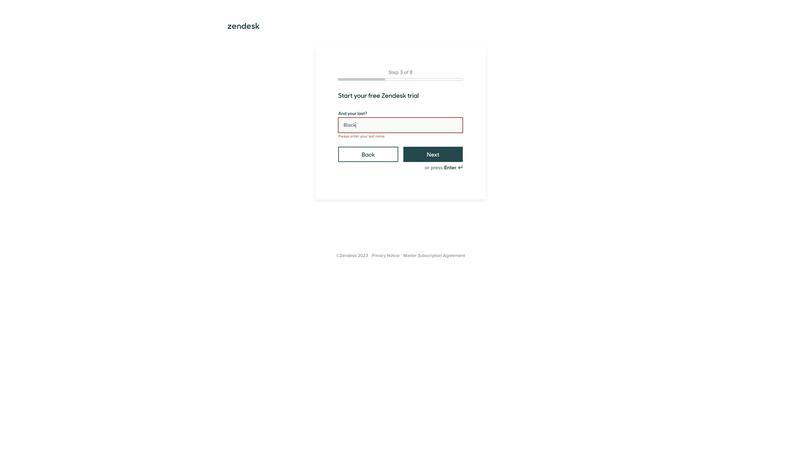 Task type: locate. For each thing, give the bounding box(es) containing it.
privacy notice link
[[372, 253, 400, 258]]

of
[[404, 69, 408, 76]]

0 vertical spatial your
[[354, 91, 367, 100]]

your for start
[[354, 91, 367, 100]]

1 vertical spatial your
[[347, 110, 357, 116]]

©zendesk 2023
[[336, 253, 368, 258]]

your left free
[[354, 91, 367, 100]]

enter
[[350, 134, 359, 139]]

your right and
[[347, 110, 357, 116]]

privacy
[[372, 253, 386, 258]]

2023
[[358, 253, 368, 258]]

enter image
[[458, 165, 463, 170]]

subscription
[[418, 253, 442, 258]]

©zendesk
[[336, 253, 357, 258]]

step
[[388, 69, 399, 76]]

press
[[431, 165, 443, 171]]

your
[[354, 91, 367, 100], [347, 110, 357, 116], [360, 134, 368, 139]]

trial
[[408, 91, 419, 100]]

free
[[368, 91, 380, 100]]

start your free zendesk trial
[[338, 91, 419, 100]]

agreement
[[443, 253, 465, 258]]

please enter your last name
[[338, 134, 385, 139]]

your left last
[[360, 134, 368, 139]]

master
[[403, 253, 417, 258]]

master subscription agreement
[[403, 253, 465, 258]]

back
[[362, 150, 375, 158]]

next
[[427, 150, 439, 158]]



Task type: describe. For each thing, give the bounding box(es) containing it.
back button
[[338, 147, 398, 162]]

3
[[400, 69, 403, 76]]

©zendesk 2023 link
[[336, 253, 368, 258]]

enter
[[444, 165, 456, 171]]

and your last?
[[338, 110, 367, 116]]

step 3 of 8
[[388, 69, 413, 76]]

or press enter
[[425, 165, 456, 171]]

privacy notice
[[372, 253, 400, 258]]

2 vertical spatial your
[[360, 134, 368, 139]]

notice
[[387, 253, 400, 258]]

And your last? text field
[[338, 118, 463, 133]]

start
[[338, 91, 353, 100]]

please
[[338, 134, 349, 139]]

zendesk image
[[228, 23, 260, 29]]

name
[[375, 134, 385, 139]]

last
[[369, 134, 374, 139]]

master subscription agreement link
[[403, 253, 465, 258]]

last?
[[358, 110, 367, 116]]

or
[[425, 165, 429, 171]]

and
[[338, 110, 347, 116]]

8
[[410, 69, 413, 76]]

your for and
[[347, 110, 357, 116]]

zendesk
[[382, 91, 406, 100]]

next button
[[404, 147, 463, 162]]



Task type: vqa. For each thing, say whether or not it's contained in the screenshot.
rightmost my
no



